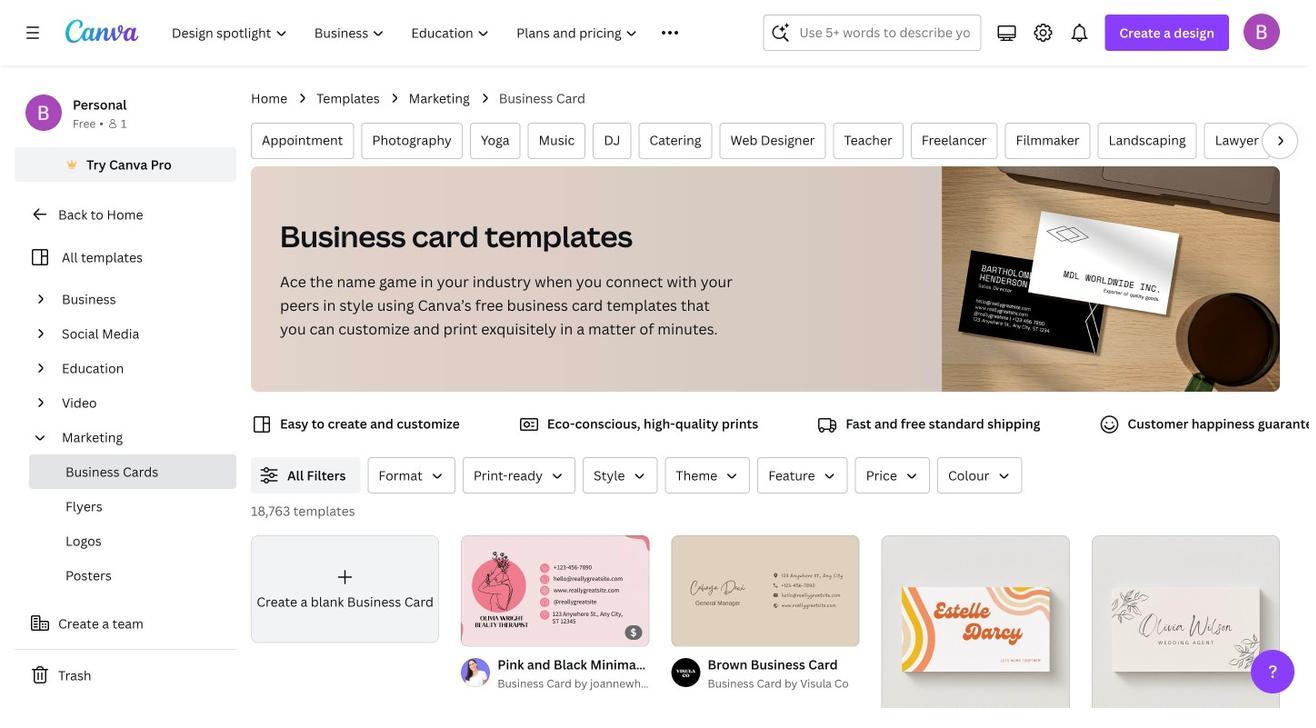 Task type: describe. For each thing, give the bounding box(es) containing it.
brown  business card image
[[672, 536, 860, 647]]

bob builder image
[[1244, 13, 1280, 50]]

pink and black minimal personalised business card image
[[461, 536, 650, 647]]

Search search field
[[800, 15, 970, 50]]



Task type: locate. For each thing, give the bounding box(es) containing it.
white retro business card image
[[882, 536, 1070, 708]]

None search field
[[763, 15, 982, 51]]

pink aesthetic handwritten wedding agent business card image
[[1092, 536, 1280, 708]]

create a blank business card element
[[251, 536, 439, 643]]

top level navigation element
[[160, 15, 720, 51], [160, 15, 720, 51]]



Task type: vqa. For each thing, say whether or not it's contained in the screenshot.
the top See all
no



